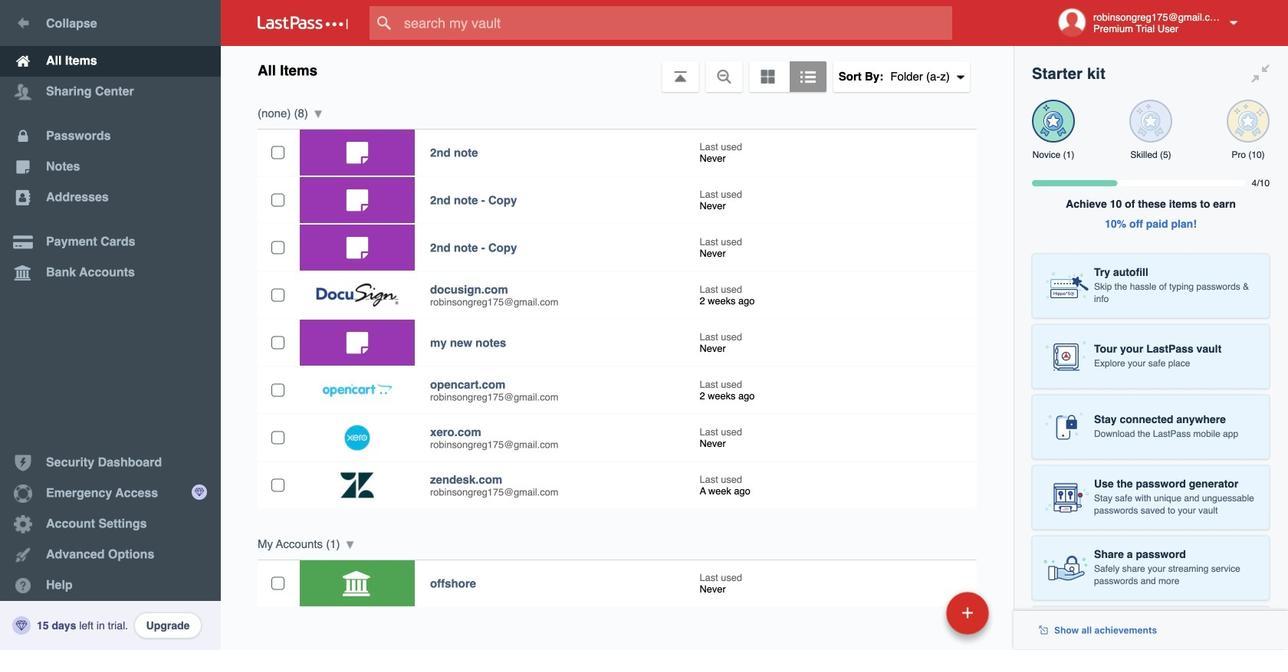 Task type: vqa. For each thing, say whether or not it's contained in the screenshot.
Search search field
yes



Task type: locate. For each thing, give the bounding box(es) containing it.
main navigation navigation
[[0, 0, 221, 650]]

search my vault text field
[[370, 6, 982, 40]]

new item element
[[841, 591, 995, 635]]

vault options navigation
[[221, 46, 1014, 92]]



Task type: describe. For each thing, give the bounding box(es) containing it.
lastpass image
[[258, 16, 348, 30]]

new item navigation
[[841, 587, 999, 650]]

Search search field
[[370, 6, 982, 40]]



